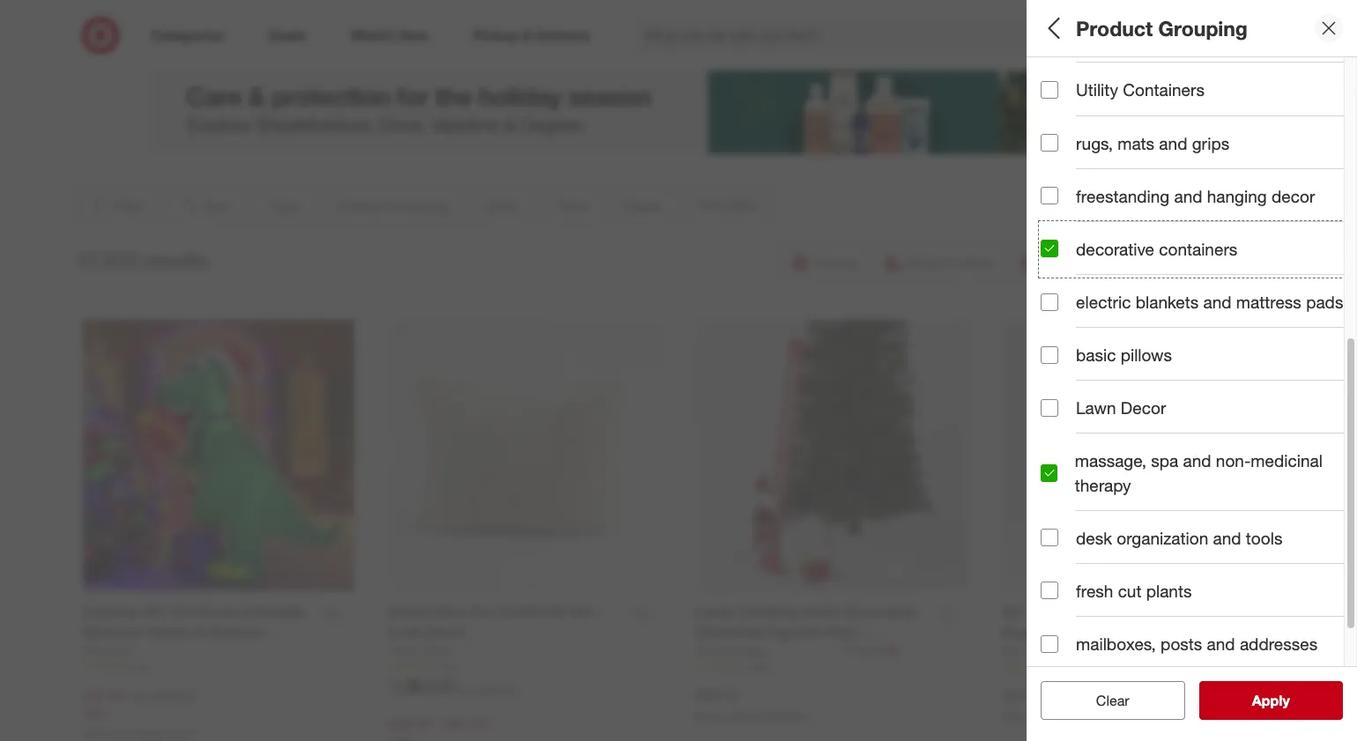 Task type: vqa. For each thing, say whether or not it's contained in the screenshot.
Beauty Supplements Link
no



Task type: describe. For each thing, give the bounding box(es) containing it.
$65.00
[[696, 686, 738, 704]]

grouping for product grouping
[[1159, 16, 1248, 40]]

trash
[[1041, 154, 1070, 169]]

massage, spa and non-medicinal therapy
[[1075, 451, 1323, 495]]

-
[[435, 714, 441, 732]]

Lawn Decor checkbox
[[1041, 399, 1059, 417]]

advertisement region
[[150, 66, 1208, 154]]

results for see results
[[1263, 692, 1309, 710]]

and inside massage, spa and non-medicinal therapy
[[1183, 451, 1212, 471]]

decorative containers checkbox
[[1041, 240, 1059, 258]]

2 artificial from the left
[[1146, 92, 1190, 107]]

fpo/apo button
[[1041, 366, 1358, 428]]

results for 17,915 results
[[143, 248, 209, 273]]

rugs,
[[1076, 133, 1113, 153]]

262 link
[[696, 660, 967, 675]]

17,915
[[76, 248, 138, 273]]

rugs, mats and grips checkbox
[[1041, 134, 1059, 152]]

t
[[1356, 154, 1358, 169]]

blankets
[[1136, 292, 1199, 312]]

apply
[[1252, 692, 1290, 710]]

non- inside product grouping trash and refuse bags; massage, spa and non-medicinal t
[[1273, 154, 1299, 169]]

product grouping
[[1076, 16, 1248, 40]]

grips
[[1192, 133, 1230, 153]]

$159.99
[[150, 688, 193, 703]]

52
[[444, 661, 456, 674]]

clear all button
[[1041, 681, 1185, 720]]

pads
[[1307, 292, 1344, 312]]

basic pillows checkbox
[[1041, 346, 1059, 364]]

garlands;
[[1089, 92, 1142, 107]]

and right blankets on the top
[[1204, 292, 1232, 312]]

Utility Containers checkbox
[[1041, 81, 1059, 99]]

decor
[[1272, 186, 1315, 206]]

262
[[751, 661, 768, 674]]

clear button
[[1041, 681, 1185, 720]]

fresh
[[1076, 581, 1114, 601]]

fpo/apo
[[1041, 384, 1117, 404]]

online for $30.00
[[1086, 711, 1115, 724]]

search button
[[1051, 16, 1093, 58]]

filters
[[1071, 16, 1126, 40]]

reg
[[128, 688, 146, 703]]

hanging
[[1207, 186, 1267, 206]]

pillows
[[1121, 345, 1172, 365]]

all
[[1125, 692, 1139, 710]]

mats
[[1118, 133, 1155, 153]]

all filters
[[1041, 16, 1126, 40]]

and up "hanging"
[[1249, 154, 1270, 169]]

cut
[[1118, 581, 1142, 601]]

massage, inside product grouping trash and refuse bags; massage, spa and non-medicinal t
[[1169, 154, 1222, 169]]

deals button
[[1041, 304, 1358, 366]]

include out of stock
[[1076, 443, 1225, 464]]

and right posts
[[1207, 634, 1236, 654]]

sponsored
[[1155, 155, 1208, 168]]

tools
[[1246, 528, 1283, 548]]

$43.49
[[389, 714, 431, 732]]

online for $65.00
[[780, 710, 808, 723]]

christmas
[[1194, 92, 1250, 107]]

17,915 results
[[76, 248, 209, 273]]

63
[[137, 661, 149, 674]]

all
[[1041, 16, 1065, 40]]

basic pillows
[[1076, 345, 1172, 365]]

purchased for $30.00
[[1033, 711, 1083, 724]]

decorative
[[1076, 239, 1155, 259]]

desk organization and tools
[[1076, 528, 1283, 548]]

see results
[[1234, 692, 1309, 710]]

therapy
[[1075, 475, 1131, 495]]

medicinal inside massage, spa and non-medicinal therapy
[[1251, 451, 1323, 471]]

freestanding and hanging decor
[[1076, 186, 1315, 206]]

mailboxes, posts and addresses
[[1076, 634, 1318, 654]]

when inside $55.99 reg $159.99 sale when purchased online
[[82, 728, 110, 741]]

sale
[[82, 706, 107, 721]]

mattress
[[1237, 292, 1302, 312]]

utility containers
[[1076, 80, 1205, 100]]

$43.49 - $84.40
[[389, 714, 487, 732]]

lawn
[[1076, 398, 1116, 418]]

desk
[[1076, 528, 1112, 548]]

6 link
[[1003, 661, 1275, 676]]

when for $30.00
[[1003, 711, 1030, 724]]

trees;
[[1253, 92, 1286, 107]]

medicinal inside product grouping trash and refuse bags; massage, spa and non-medicinal t
[[1299, 154, 1352, 169]]

deals
[[1041, 322, 1086, 343]]

freestanding and hanging decor checkbox
[[1041, 187, 1059, 205]]

spa inside massage, spa and non-medicinal therapy
[[1151, 451, 1179, 471]]

$55.99 reg $159.99 sale when purchased online
[[82, 686, 194, 741]]

fresh cut plants checkbox
[[1041, 582, 1059, 600]]

type
[[1041, 69, 1078, 90]]

non- inside massage, spa and non-medicinal therapy
[[1216, 451, 1251, 471]]

52 link
[[389, 660, 661, 675]]

lawn decor
[[1076, 398, 1166, 418]]

decorative containers
[[1076, 239, 1238, 259]]

color button
[[1041, 181, 1358, 242]]

product grouping trash and refuse bags; massage, spa and non-medicinal t
[[1041, 131, 1358, 169]]

$65.00 when purchased online
[[696, 686, 808, 723]]

63 link
[[82, 660, 354, 675]]

refuse
[[1098, 154, 1132, 169]]



Task type: locate. For each thing, give the bounding box(es) containing it.
artificial left leaf
[[1289, 92, 1334, 107]]

leaf
[[1337, 92, 1358, 107]]

results inside button
[[1263, 692, 1309, 710]]

massage, spa and non-medicinal therapy checkbox
[[1041, 464, 1058, 482]]

1 horizontal spatial artificial
[[1146, 92, 1190, 107]]

online down $159.99
[[166, 728, 194, 741]]

purchased inside $55.99 reg $159.99 sale when purchased online
[[113, 728, 163, 741]]

clear all
[[1088, 692, 1139, 710]]

medicinal
[[1299, 154, 1352, 169], [1251, 451, 1323, 471]]

0 vertical spatial non-
[[1273, 154, 1299, 169]]

out
[[1136, 443, 1160, 464]]

non- up decor
[[1273, 154, 1299, 169]]

2 clear from the left
[[1096, 692, 1130, 710]]

containers
[[1159, 239, 1238, 259]]

grouping up bags;
[[1109, 131, 1183, 151]]

product
[[1076, 16, 1153, 40], [1041, 131, 1105, 151]]

online down the 262 link
[[780, 710, 808, 723]]

grouping inside product grouping trash and refuse bags; massage, spa and non-medicinal t
[[1109, 131, 1183, 151]]

fresh cut plants
[[1076, 581, 1192, 601]]

1 horizontal spatial online
[[780, 710, 808, 723]]

type artificial garlands; artificial christmas trees; artificial leaf
[[1041, 69, 1358, 107]]

2 horizontal spatial artificial
[[1289, 92, 1334, 107]]

see results button
[[1199, 681, 1343, 720]]

when down the $30.00
[[1003, 711, 1030, 724]]

results right the see
[[1263, 692, 1309, 710]]

medicinal up tools
[[1251, 451, 1323, 471]]

bags;
[[1135, 154, 1166, 169]]

1 vertical spatial non-
[[1216, 451, 1251, 471]]

3 artificial from the left
[[1289, 92, 1334, 107]]

medicinal left t
[[1299, 154, 1352, 169]]

organization
[[1117, 528, 1209, 548]]

purchased down $65.00
[[726, 710, 777, 723]]

product for product grouping
[[1076, 16, 1153, 40]]

artificial up rugs, mats and grips
[[1146, 92, 1190, 107]]

0 vertical spatial grouping
[[1159, 16, 1248, 40]]

product inside product grouping trash and refuse bags; massage, spa and non-medicinal t
[[1041, 131, 1105, 151]]

clear down the "6" link
[[1096, 692, 1130, 710]]

What can we help you find? suggestions appear below search field
[[634, 16, 1063, 55]]

0 horizontal spatial non-
[[1216, 451, 1251, 471]]

2 horizontal spatial when
[[1003, 711, 1030, 724]]

clear for clear
[[1096, 692, 1130, 710]]

and
[[1159, 133, 1188, 153], [1073, 154, 1094, 169], [1249, 154, 1270, 169], [1175, 186, 1203, 206], [1204, 292, 1232, 312], [1183, 451, 1212, 471], [1213, 528, 1242, 548], [1207, 634, 1236, 654]]

1 horizontal spatial spa
[[1226, 154, 1246, 169]]

electric
[[1076, 292, 1131, 312]]

color
[[1041, 199, 1084, 219]]

search
[[1051, 28, 1093, 45]]

basic
[[1076, 345, 1116, 365]]

purchased for $65.00
[[726, 710, 777, 723]]

see
[[1234, 692, 1259, 710]]

results right 17,915 at the left of the page
[[143, 248, 209, 273]]

non- right of at the right bottom of the page
[[1216, 451, 1251, 471]]

when for $65.00
[[696, 710, 723, 723]]

0 horizontal spatial when
[[82, 728, 110, 741]]

2 horizontal spatial purchased
[[1033, 711, 1083, 724]]

0 vertical spatial product
[[1076, 16, 1153, 40]]

and right of at the right bottom of the page
[[1183, 451, 1212, 471]]

and left tools
[[1213, 528, 1242, 548]]

massage,
[[1169, 154, 1222, 169], [1075, 451, 1147, 471]]

Include out of stock checkbox
[[1041, 445, 1059, 462]]

electric blankets and mattress pads
[[1076, 292, 1344, 312]]

$30.00
[[1003, 687, 1045, 705]]

include
[[1076, 443, 1131, 464]]

and down sponsored
[[1175, 186, 1203, 206]]

stock
[[1184, 443, 1225, 464]]

1 clear from the left
[[1088, 692, 1121, 710]]

0 horizontal spatial massage,
[[1075, 451, 1147, 471]]

rugs, mats and grips
[[1076, 133, 1230, 153]]

mailboxes,
[[1076, 634, 1156, 654]]

and up sponsored
[[1159, 133, 1188, 153]]

mailboxes, posts and addresses checkbox
[[1041, 635, 1059, 653]]

product inside dialog
[[1076, 16, 1153, 40]]

2 horizontal spatial online
[[1086, 711, 1115, 724]]

purchased down the $30.00
[[1033, 711, 1083, 724]]

spa inside product grouping trash and refuse bags; massage, spa and non-medicinal t
[[1226, 154, 1246, 169]]

online inside $30.00 when purchased online
[[1086, 711, 1115, 724]]

utility
[[1076, 80, 1119, 100]]

when down sale
[[82, 728, 110, 741]]

1 vertical spatial medicinal
[[1251, 451, 1323, 471]]

0 vertical spatial medicinal
[[1299, 154, 1352, 169]]

of
[[1165, 443, 1179, 464]]

massage, down grips
[[1169, 154, 1222, 169]]

non-
[[1273, 154, 1299, 169], [1216, 451, 1251, 471]]

1 artificial from the left
[[1041, 92, 1086, 107]]

1 horizontal spatial when
[[696, 710, 723, 723]]

online inside $65.00 when purchased online
[[780, 710, 808, 723]]

$30.00 when purchased online
[[1003, 687, 1115, 724]]

purchased inside $65.00 when purchased online
[[726, 710, 777, 723]]

online inside $55.99 reg $159.99 sale when purchased online
[[166, 728, 194, 741]]

online down clear all
[[1086, 711, 1115, 724]]

plants
[[1147, 581, 1192, 601]]

desk organization and tools checkbox
[[1041, 529, 1059, 547]]

when inside $65.00 when purchased online
[[696, 710, 723, 723]]

and down rugs,
[[1073, 154, 1094, 169]]

purchased
[[726, 710, 777, 723], [1033, 711, 1083, 724], [113, 728, 163, 741]]

clear left the all on the bottom right of the page
[[1088, 692, 1121, 710]]

1 horizontal spatial non-
[[1273, 154, 1299, 169]]

electric blankets and mattress pads checkbox
[[1041, 293, 1059, 311]]

6
[[1057, 661, 1063, 675]]

grouping inside product grouping dialog
[[1159, 16, 1248, 40]]

containers
[[1123, 80, 1205, 100]]

0 horizontal spatial spa
[[1151, 451, 1179, 471]]

spa left stock
[[1151, 451, 1179, 471]]

0 horizontal spatial results
[[143, 248, 209, 273]]

product grouping dialog
[[1027, 0, 1358, 741]]

purchased inside $30.00 when purchased online
[[1033, 711, 1083, 724]]

grouping for product grouping trash and refuse bags; massage, spa and non-medicinal t
[[1109, 131, 1183, 151]]

apply button
[[1199, 681, 1343, 720]]

online
[[780, 710, 808, 723], [1086, 711, 1115, 724], [166, 728, 194, 741]]

price button
[[1041, 242, 1358, 304]]

decor
[[1121, 398, 1166, 418]]

1 vertical spatial results
[[1263, 692, 1309, 710]]

massage, up therapy
[[1075, 451, 1147, 471]]

artificial down "type"
[[1041, 92, 1086, 107]]

1 vertical spatial product
[[1041, 131, 1105, 151]]

purchased down the reg
[[113, 728, 163, 741]]

0 horizontal spatial online
[[166, 728, 194, 741]]

spa
[[1226, 154, 1246, 169], [1151, 451, 1179, 471]]

1 vertical spatial spa
[[1151, 451, 1179, 471]]

1 vertical spatial grouping
[[1109, 131, 1183, 151]]

$84.40
[[445, 714, 487, 732]]

product for product grouping trash and refuse bags; massage, spa and non-medicinal t
[[1041, 131, 1105, 151]]

results
[[143, 248, 209, 273], [1263, 692, 1309, 710]]

massage, inside massage, spa and non-medicinal therapy
[[1075, 451, 1147, 471]]

artificial
[[1041, 92, 1086, 107], [1146, 92, 1190, 107], [1289, 92, 1334, 107]]

clear inside 'button'
[[1096, 692, 1130, 710]]

addresses
[[1240, 634, 1318, 654]]

freestanding
[[1076, 186, 1170, 206]]

clear inside button
[[1088, 692, 1121, 710]]

0 vertical spatial results
[[143, 248, 209, 273]]

all filters dialog
[[1027, 0, 1358, 741]]

when down $65.00
[[696, 710, 723, 723]]

1 vertical spatial massage,
[[1075, 451, 1147, 471]]

grouping
[[1159, 16, 1248, 40], [1109, 131, 1183, 151]]

0 vertical spatial massage,
[[1169, 154, 1222, 169]]

price
[[1041, 261, 1082, 281]]

spa down grips
[[1226, 154, 1246, 169]]

grouping up type artificial garlands; artificial christmas trees; artificial leaf
[[1159, 16, 1248, 40]]

0 vertical spatial spa
[[1226, 154, 1246, 169]]

posts
[[1161, 634, 1203, 654]]

1 horizontal spatial results
[[1263, 692, 1309, 710]]

1 horizontal spatial purchased
[[726, 710, 777, 723]]

0 horizontal spatial purchased
[[113, 728, 163, 741]]

when
[[696, 710, 723, 723], [1003, 711, 1030, 724], [82, 728, 110, 741]]

when inside $30.00 when purchased online
[[1003, 711, 1030, 724]]

clear
[[1088, 692, 1121, 710], [1096, 692, 1130, 710]]

$55.99
[[82, 686, 125, 704]]

1 horizontal spatial massage,
[[1169, 154, 1222, 169]]

0 horizontal spatial artificial
[[1041, 92, 1086, 107]]

clear for clear all
[[1088, 692, 1121, 710]]



